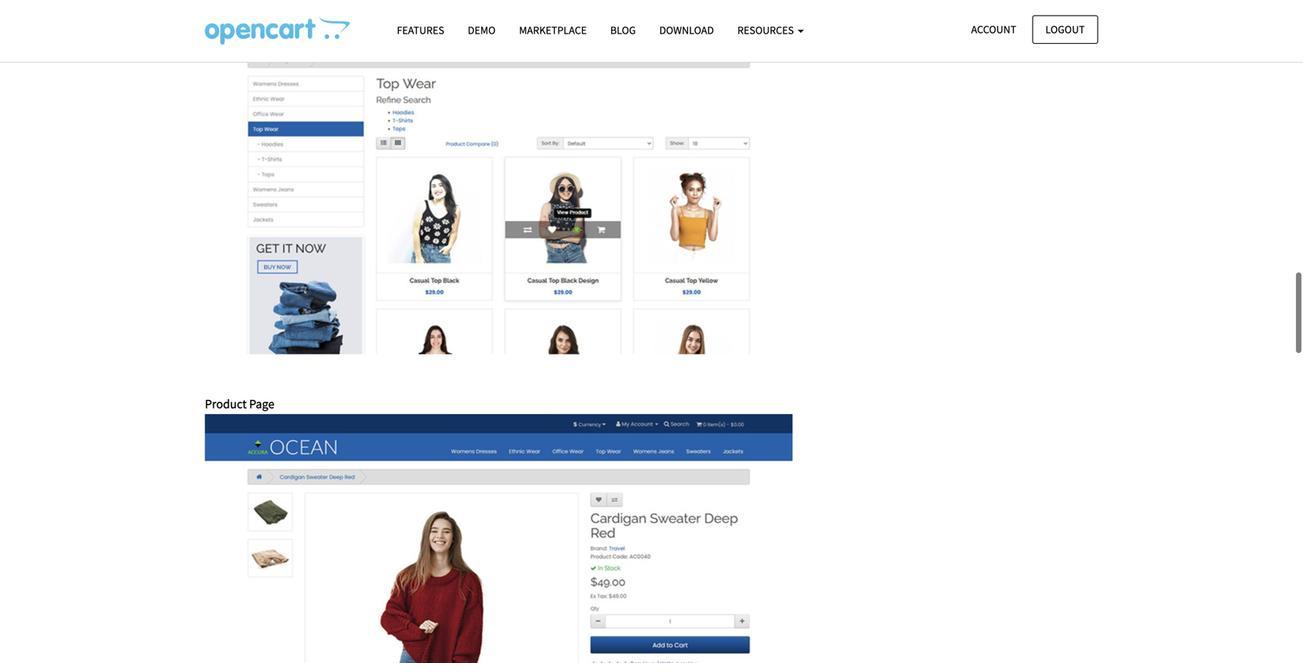 Task type: locate. For each thing, give the bounding box(es) containing it.
resources
[[738, 23, 796, 37]]

account
[[972, 22, 1017, 36]]

account link
[[958, 15, 1030, 44]]

demo link
[[456, 16, 508, 44]]

features
[[397, 23, 444, 37]]

blog link
[[599, 16, 648, 44]]

features link
[[385, 16, 456, 44]]

blog
[[610, 23, 636, 37]]

logout
[[1046, 22, 1085, 36]]

marketplace link
[[508, 16, 599, 44]]

product page
[[205, 397, 274, 412]]

demo
[[468, 23, 496, 37]]

marketplace
[[519, 23, 587, 37]]



Task type: describe. For each thing, give the bounding box(es) containing it.
page
[[249, 397, 274, 412]]

opencart - accura ocean v-1 multipurpose theme image
[[205, 16, 350, 45]]

product
[[205, 397, 247, 412]]

resources link
[[726, 16, 816, 44]]

download link
[[648, 16, 726, 44]]

logout link
[[1033, 15, 1099, 44]]

download
[[660, 23, 714, 37]]



Task type: vqa. For each thing, say whether or not it's contained in the screenshot.
LOGOUT link
yes



